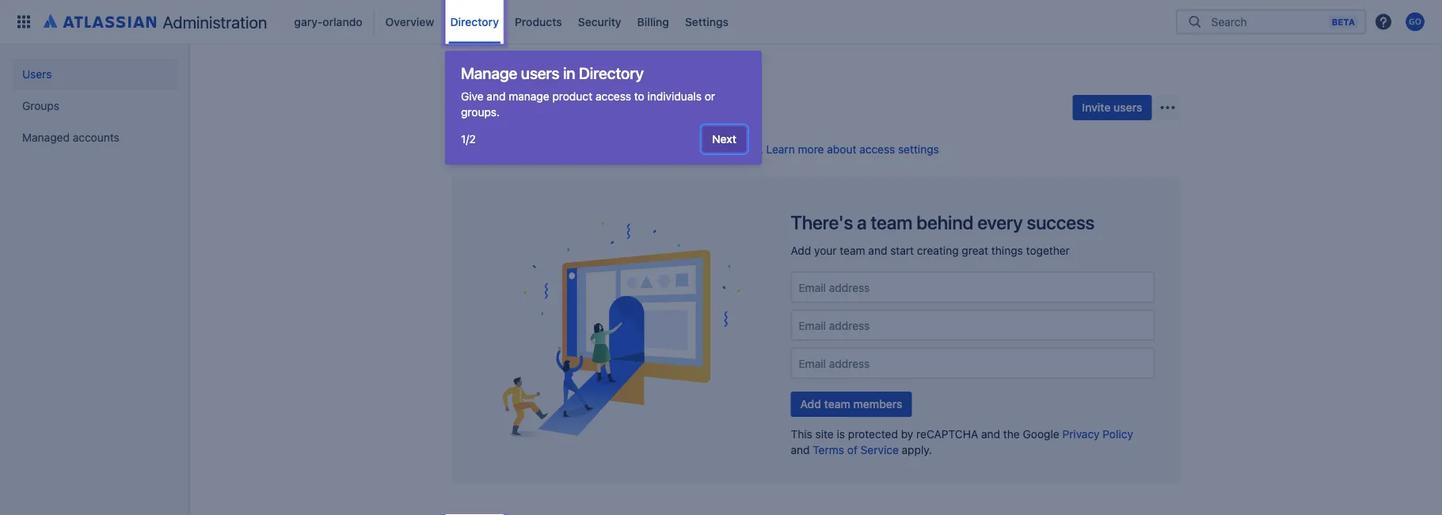 Task type: locate. For each thing, give the bounding box(es) containing it.
manage for users
[[461, 63, 518, 82]]

0 vertical spatial directory
[[450, 15, 499, 28]]

team for behind
[[871, 212, 913, 234]]

add
[[791, 244, 811, 257], [801, 398, 822, 411]]

product
[[553, 90, 593, 103], [496, 143, 536, 156]]

product right manage
[[553, 90, 593, 103]]

1 horizontal spatial users
[[629, 143, 657, 156]]

terms of service link
[[813, 444, 899, 457]]

this
[[791, 428, 813, 441]]

managed accounts
[[22, 131, 119, 144]]

2 horizontal spatial users
[[1114, 101, 1143, 114]]

users down admin link
[[452, 99, 500, 121]]

team
[[871, 212, 913, 234], [840, 244, 866, 257], [824, 398, 851, 411]]

0 vertical spatial your
[[672, 143, 694, 156]]

manage down groups.
[[452, 143, 493, 156]]

access
[[596, 90, 631, 103], [539, 143, 575, 156], [860, 143, 895, 156]]

accounts
[[73, 131, 119, 144]]

0 vertical spatial team
[[871, 212, 913, 234]]

Email address email field
[[797, 280, 1149, 295], [797, 318, 1149, 333], [797, 356, 1149, 371]]

1 vertical spatial gary-
[[503, 79, 531, 92]]

users inside manage users in directory give and manage product access to individuals or groups.
[[521, 63, 560, 82]]

policy
[[1103, 428, 1134, 441]]

and
[[487, 90, 506, 103], [869, 244, 888, 257], [982, 428, 1001, 441], [791, 444, 810, 457]]

members
[[854, 398, 903, 411]]

1 horizontal spatial access
[[596, 90, 631, 103]]

by
[[901, 428, 914, 441]]

directory left products
[[450, 15, 499, 28]]

settings link
[[681, 9, 734, 34]]

directory
[[450, 15, 499, 28], [579, 63, 644, 82]]

1 vertical spatial product
[[496, 143, 536, 156]]

0 horizontal spatial gary-orlando link
[[289, 9, 367, 34]]

overview link
[[381, 9, 439, 34]]

1 horizontal spatial the
[[1004, 428, 1020, 441]]

1/2
[[461, 133, 476, 146]]

invite users button
[[1073, 95, 1152, 120]]

0 vertical spatial gary-
[[294, 15, 323, 28]]

access left to
[[596, 90, 631, 103]]

users
[[521, 63, 560, 82], [1114, 101, 1143, 114], [629, 143, 657, 156]]

success
[[1027, 212, 1095, 234]]

1 horizontal spatial directory
[[579, 63, 644, 82]]

0 vertical spatial users
[[22, 68, 52, 81]]

add for add team members
[[801, 398, 822, 411]]

your left 'next' button
[[672, 143, 694, 156]]

and down this
[[791, 444, 810, 457]]

managed
[[22, 131, 70, 144]]

the right all at the top left of page
[[609, 143, 626, 156]]

the left google
[[1004, 428, 1020, 441]]

directory inside global navigation element
[[450, 15, 499, 28]]

users right all at the top left of page
[[629, 143, 657, 156]]

or
[[705, 90, 715, 103]]

add up this
[[801, 398, 822, 411]]

and up groups.
[[487, 90, 506, 103]]

1 vertical spatial email address email field
[[797, 318, 1149, 333]]

gary- inside global navigation element
[[294, 15, 323, 28]]

orlando down products link
[[531, 79, 570, 92]]

orlando
[[323, 15, 363, 28], [531, 79, 570, 92]]

this site is protected by recaptcha and the google privacy policy and terms of service apply.
[[791, 428, 1134, 457]]

2 vertical spatial users
[[629, 143, 657, 156]]

add inside button
[[801, 398, 822, 411]]

0 horizontal spatial in
[[563, 63, 576, 82]]

access left the "for"
[[539, 143, 575, 156]]

team inside add team members button
[[824, 398, 851, 411]]

0 vertical spatial manage
[[461, 63, 518, 82]]

0 vertical spatial gary-orlando link
[[289, 9, 367, 34]]

in down global navigation element
[[563, 63, 576, 82]]

directory up to
[[579, 63, 644, 82]]

orlando left overview
[[323, 15, 363, 28]]

team right the a
[[871, 212, 913, 234]]

0 horizontal spatial your
[[672, 143, 694, 156]]

users
[[22, 68, 52, 81], [452, 99, 500, 121]]

1 vertical spatial the
[[1004, 428, 1020, 441]]

users up the groups
[[22, 68, 52, 81]]

0 vertical spatial product
[[553, 90, 593, 103]]

1 horizontal spatial orlando
[[531, 79, 570, 92]]

1 vertical spatial gary-orlando
[[503, 79, 570, 92]]

gary-
[[294, 15, 323, 28], [503, 79, 531, 92]]

team up is
[[824, 398, 851, 411]]

there's a team behind every success
[[791, 212, 1095, 234]]

1 vertical spatial gary-orlando link
[[503, 76, 570, 95]]

0 horizontal spatial the
[[609, 143, 626, 156]]

creating
[[917, 244, 959, 257]]

groups.
[[461, 106, 500, 119]]

0 horizontal spatial gary-
[[294, 15, 323, 28]]

2 email address email field from the top
[[797, 318, 1149, 333]]

0 vertical spatial gary-orlando
[[294, 15, 363, 28]]

0 vertical spatial add
[[791, 244, 811, 257]]

team down the a
[[840, 244, 866, 257]]

1 vertical spatial users
[[1114, 101, 1143, 114]]

to
[[634, 90, 645, 103]]

1 horizontal spatial product
[[553, 90, 593, 103]]

groups link
[[13, 90, 177, 122]]

groups
[[22, 99, 59, 112]]

add for add your team and start creating great things together
[[791, 244, 811, 257]]

in
[[563, 63, 576, 82], [660, 143, 669, 156]]

0 vertical spatial the
[[609, 143, 626, 156]]

the
[[609, 143, 626, 156], [1004, 428, 1020, 441]]

in down individuals
[[660, 143, 669, 156]]

atlassian image
[[44, 11, 156, 30], [44, 11, 156, 30]]

0 vertical spatial in
[[563, 63, 576, 82]]

manage
[[461, 63, 518, 82], [452, 143, 493, 156]]

privacy policy link
[[1063, 428, 1134, 441]]

1 vertical spatial manage
[[452, 143, 493, 156]]

terms
[[813, 444, 845, 457]]

add team members button
[[791, 392, 912, 418]]

add down there's
[[791, 244, 811, 257]]

every
[[978, 212, 1023, 234]]

1 vertical spatial users
[[452, 99, 500, 121]]

add your team and start creating great things together
[[791, 244, 1070, 257]]

your
[[672, 143, 694, 156], [814, 244, 837, 257]]

and left start
[[869, 244, 888, 257]]

1 email address email field from the top
[[797, 280, 1149, 295]]

there's
[[791, 212, 853, 234]]

protected
[[848, 428, 898, 441]]

2 vertical spatial email address email field
[[797, 356, 1149, 371]]

0 horizontal spatial orlando
[[323, 15, 363, 28]]

2 vertical spatial team
[[824, 398, 851, 411]]

users right invite
[[1114, 101, 1143, 114]]

0 horizontal spatial product
[[496, 143, 536, 156]]

users inside button
[[1114, 101, 1143, 114]]

manage up give
[[461, 63, 518, 82]]

1 vertical spatial in
[[660, 143, 669, 156]]

manage users in directory give and manage product access to individuals or groups.
[[461, 63, 715, 119]]

access right about
[[860, 143, 895, 156]]

orlando inside global navigation element
[[323, 15, 363, 28]]

0 horizontal spatial gary-orlando
[[294, 15, 363, 28]]

0 vertical spatial users
[[521, 63, 560, 82]]

start
[[891, 244, 914, 257]]

gary-orlando link
[[289, 9, 367, 34], [503, 76, 570, 95]]

1 vertical spatial your
[[814, 244, 837, 257]]

learn
[[767, 143, 795, 156]]

0 horizontal spatial directory
[[450, 15, 499, 28]]

manage for product
[[452, 143, 493, 156]]

users up manage
[[521, 63, 560, 82]]

1 vertical spatial add
[[801, 398, 822, 411]]

0 horizontal spatial users
[[521, 63, 560, 82]]

1 horizontal spatial gary-orlando
[[503, 79, 570, 92]]

1 vertical spatial team
[[840, 244, 866, 257]]

1 vertical spatial directory
[[579, 63, 644, 82]]

your down there's
[[814, 244, 837, 257]]

0 vertical spatial email address email field
[[797, 280, 1149, 295]]

1 horizontal spatial in
[[660, 143, 669, 156]]

admin
[[452, 79, 484, 92]]

of
[[848, 444, 858, 457]]

gary-orlando
[[294, 15, 363, 28], [503, 79, 570, 92]]

next button
[[703, 127, 746, 152]]

products link
[[510, 9, 567, 34]]

product right 1/2
[[496, 143, 536, 156]]

next
[[712, 133, 737, 146]]

manage inside manage users in directory give and manage product access to individuals or groups.
[[461, 63, 518, 82]]

0 vertical spatial orlando
[[323, 15, 363, 28]]



Task type: vqa. For each thing, say whether or not it's contained in the screenshot.
Products link at the left top
yes



Task type: describe. For each thing, give the bounding box(es) containing it.
Search field
[[1207, 8, 1329, 36]]

manage product access for all the users in your organization. learn more about access settings
[[452, 143, 939, 156]]

1 vertical spatial orlando
[[531, 79, 570, 92]]

product inside manage users in directory give and manage product access to individuals or groups.
[[553, 90, 593, 103]]

organization.
[[697, 143, 764, 156]]

in inside manage users in directory give and manage product access to individuals or groups.
[[563, 63, 576, 82]]

privacy
[[1063, 428, 1100, 441]]

1 horizontal spatial gary-
[[503, 79, 531, 92]]

team for and
[[840, 244, 866, 257]]

is
[[837, 428, 845, 441]]

administration
[[163, 12, 267, 32]]

directory link
[[446, 9, 504, 34]]

1 horizontal spatial gary-orlando link
[[503, 76, 570, 95]]

users link
[[13, 59, 177, 90]]

managed accounts link
[[13, 122, 177, 154]]

gary-orlando inside global navigation element
[[294, 15, 363, 28]]

search icon image
[[1186, 14, 1205, 30]]

products
[[515, 15, 562, 28]]

all
[[595, 143, 606, 156]]

recaptcha
[[917, 428, 979, 441]]

users for manage
[[521, 63, 560, 82]]

invite users
[[1082, 101, 1143, 114]]

things
[[992, 244, 1023, 257]]

manage
[[509, 90, 550, 103]]

settings
[[685, 15, 729, 28]]

for
[[578, 143, 592, 156]]

billing
[[637, 15, 669, 28]]

overview
[[386, 15, 434, 28]]

site
[[816, 428, 834, 441]]

0 horizontal spatial users
[[22, 68, 52, 81]]

billing link
[[633, 9, 674, 34]]

and inside manage users in directory give and manage product access to individuals or groups.
[[487, 90, 506, 103]]

access inside manage users in directory give and manage product access to individuals or groups.
[[596, 90, 631, 103]]

directory inside manage users in directory give and manage product access to individuals or groups.
[[579, 63, 644, 82]]

learn more about access settings link
[[767, 143, 939, 156]]

together
[[1026, 244, 1070, 257]]

add team members
[[801, 398, 903, 411]]

1 horizontal spatial users
[[452, 99, 500, 121]]

give
[[461, 90, 484, 103]]

administration banner
[[0, 0, 1443, 44]]

google
[[1023, 428, 1060, 441]]

great
[[962, 244, 989, 257]]

individuals
[[648, 90, 702, 103]]

admin link
[[452, 76, 484, 95]]

service
[[861, 444, 899, 457]]

security
[[578, 15, 622, 28]]

beta
[[1332, 17, 1355, 27]]

and right recaptcha
[[982, 428, 1001, 441]]

a
[[857, 212, 867, 234]]

settings
[[898, 143, 939, 156]]

users for invite
[[1114, 101, 1143, 114]]

the inside this site is protected by recaptcha and the google privacy policy and terms of service apply.
[[1004, 428, 1020, 441]]

apply.
[[902, 444, 932, 457]]

2 horizontal spatial access
[[860, 143, 895, 156]]

1 horizontal spatial your
[[814, 244, 837, 257]]

more
[[798, 143, 824, 156]]

behind
[[917, 212, 974, 234]]

global navigation element
[[10, 0, 1176, 44]]

0 horizontal spatial access
[[539, 143, 575, 156]]

invite
[[1082, 101, 1111, 114]]

administration link
[[38, 9, 274, 34]]

3 email address email field from the top
[[797, 356, 1149, 371]]

security link
[[573, 9, 626, 34]]

about
[[827, 143, 857, 156]]



